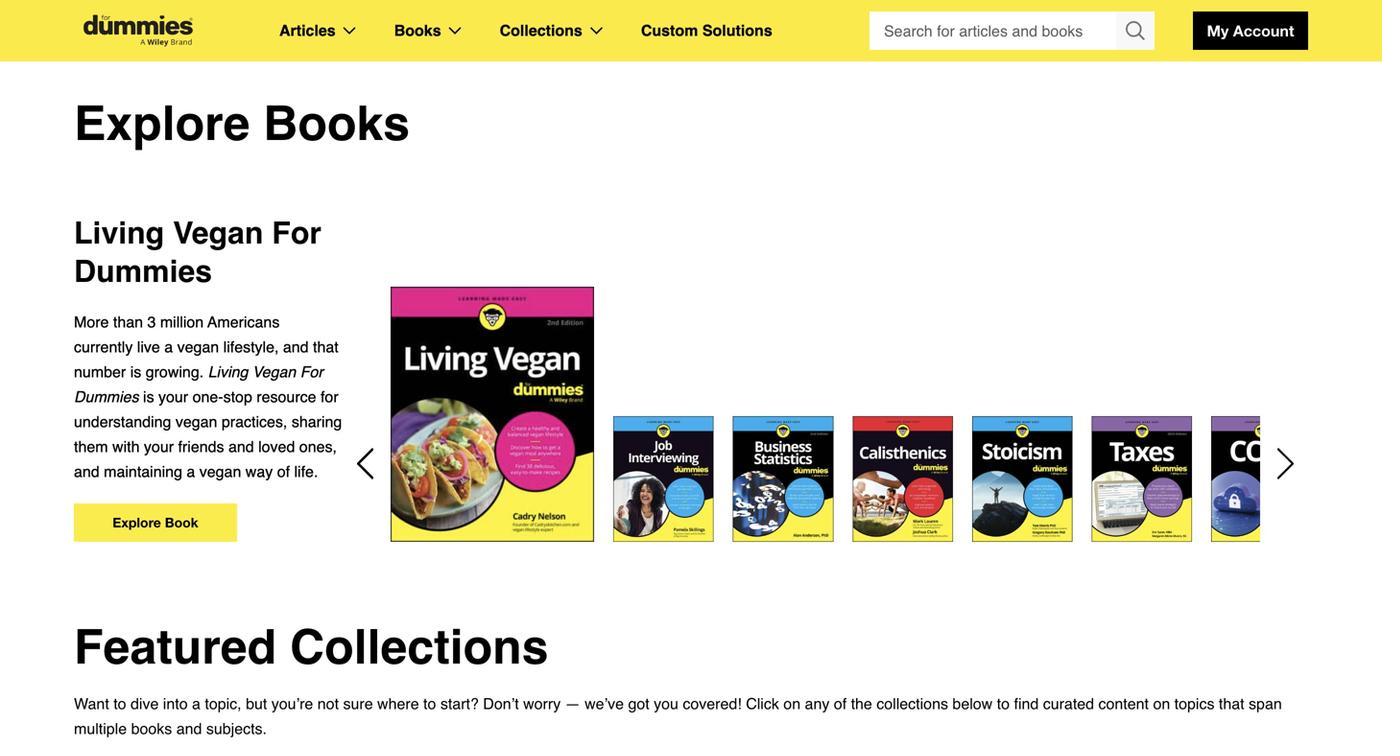 Task type: describe. For each thing, give the bounding box(es) containing it.
got
[[628, 696, 650, 713]]

0 vertical spatial collections
[[500, 22, 583, 39]]

more
[[74, 313, 109, 331]]

2 on from the left
[[1153, 696, 1170, 713]]

is inside is your one-stop resource for understanding vegan practices, sharing them with your friends and loved ones, and maintaining a vegan way of life.
[[143, 388, 154, 406]]

book
[[165, 515, 198, 531]]

and down the practices,
[[228, 438, 254, 456]]

americans
[[208, 313, 280, 331]]

my
[[1207, 22, 1229, 40]]

1 vertical spatial vegan
[[252, 363, 296, 381]]

multiple
[[74, 720, 127, 738]]

3
[[147, 313, 156, 331]]

1 to from the left
[[113, 696, 126, 713]]

that inside more than 3 million americans currently live a vegan lifestyle, and that number is growing.
[[313, 338, 339, 356]]

lifestyle,
[[223, 338, 279, 356]]

we've
[[585, 696, 624, 713]]

dive
[[131, 696, 159, 713]]

for
[[321, 388, 339, 406]]

0 vertical spatial living
[[74, 216, 164, 251]]

understanding
[[74, 413, 171, 431]]

2 living vegan for dummies from the top
[[74, 363, 323, 406]]

1 on from the left
[[784, 696, 801, 713]]

want to dive into a topic, but you're not sure where to start? don't worry — we've got you covered! click on any of the collections below to find curated content on topics that span multiple books and subjects.
[[74, 696, 1282, 738]]

custom solutions
[[641, 22, 773, 39]]

3 to from the left
[[997, 696, 1010, 713]]

resource
[[257, 388, 316, 406]]

collections
[[877, 696, 948, 713]]

of inside want to dive into a topic, but you're not sure where to start? don't worry — we've got you covered! click on any of the collections below to find curated content on topics that span multiple books and subjects.
[[834, 696, 847, 713]]

you
[[654, 696, 679, 713]]

find
[[1014, 696, 1039, 713]]

open book categories image
[[449, 27, 461, 35]]

the
[[851, 696, 872, 713]]

ones,
[[299, 438, 337, 456]]

and inside more than 3 million americans currently live a vegan lifestyle, and that number is growing.
[[283, 338, 309, 356]]

one-
[[193, 388, 223, 406]]

live
[[137, 338, 160, 356]]

1 living vegan for dummies from the top
[[74, 216, 321, 289]]

you're
[[271, 696, 313, 713]]

custom solutions link
[[641, 18, 773, 43]]

open collections list image
[[590, 27, 603, 35]]

than
[[113, 313, 143, 331]]

1 vertical spatial your
[[144, 438, 174, 456]]

currently
[[74, 338, 133, 356]]

sharing
[[292, 413, 342, 431]]

but
[[246, 696, 267, 713]]

explore book link
[[74, 504, 237, 542]]

and inside want to dive into a topic, but you're not sure where to start? don't worry — we've got you covered! click on any of the collections below to find curated content on topics that span multiple books and subjects.
[[176, 720, 202, 738]]

them
[[74, 438, 108, 456]]

2 to from the left
[[423, 696, 436, 713]]

logo image
[[74, 15, 203, 47]]

below
[[953, 696, 993, 713]]

that inside want to dive into a topic, but you're not sure where to start? don't worry — we've got you covered! click on any of the collections below to find curated content on topics that span multiple books and subjects.
[[1219, 696, 1245, 713]]

span
[[1249, 696, 1282, 713]]

featured
[[74, 620, 277, 675]]

maintaining
[[104, 463, 182, 481]]

books
[[131, 720, 172, 738]]

—
[[565, 696, 580, 713]]

where
[[377, 696, 419, 713]]

any
[[805, 696, 830, 713]]

is inside more than 3 million americans currently live a vegan lifestyle, and that number is growing.
[[130, 363, 141, 381]]

content
[[1099, 696, 1149, 713]]

0 vertical spatial for
[[272, 216, 321, 251]]

1 vertical spatial for
[[300, 363, 323, 381]]



Task type: vqa. For each thing, say whether or not it's contained in the screenshot.
the right History
no



Task type: locate. For each thing, give the bounding box(es) containing it.
open article categories image
[[343, 27, 356, 35]]

1 vertical spatial living
[[208, 363, 248, 381]]

0 vertical spatial vegan
[[177, 338, 219, 356]]

cookie consent banner dialog
[[0, 660, 1382, 748]]

topics
[[1175, 696, 1215, 713]]

explore book
[[113, 515, 198, 531]]

topic,
[[205, 696, 242, 713]]

and right lifestyle, on the left top
[[283, 338, 309, 356]]

is your one-stop resource for understanding vegan practices, sharing them with your friends and loved ones, and maintaining a vegan way of life.
[[74, 388, 342, 481]]

1 horizontal spatial to
[[423, 696, 436, 713]]

vegan
[[173, 216, 263, 251], [252, 363, 296, 381]]

that
[[313, 338, 339, 356], [1219, 696, 1245, 713]]

to left start?
[[423, 696, 436, 713]]

dummies down number
[[74, 388, 139, 406]]

0 vertical spatial explore
[[74, 96, 250, 151]]

a
[[164, 338, 173, 356], [187, 463, 195, 481], [192, 696, 201, 713]]

on left any at the right bottom
[[784, 696, 801, 713]]

to
[[113, 696, 126, 713], [423, 696, 436, 713], [997, 696, 1010, 713]]

1 vertical spatial vegan
[[176, 413, 217, 431]]

to left dive
[[113, 696, 126, 713]]

1 horizontal spatial on
[[1153, 696, 1170, 713]]

subjects.
[[206, 720, 267, 738]]

to left 'find'
[[997, 696, 1010, 713]]

million
[[160, 313, 204, 331]]

1 horizontal spatial is
[[143, 388, 154, 406]]

books left open book categories image on the left top
[[394, 22, 441, 39]]

start?
[[440, 696, 479, 713]]

that up for
[[313, 338, 339, 356]]

1 horizontal spatial that
[[1219, 696, 1245, 713]]

explore for explore book
[[113, 515, 161, 531]]

is up understanding
[[143, 388, 154, 406]]

curated
[[1043, 696, 1094, 713]]

0 horizontal spatial to
[[113, 696, 126, 713]]

and down them
[[74, 463, 100, 481]]

worry
[[523, 696, 561, 713]]

stop
[[223, 388, 252, 406]]

and
[[283, 338, 309, 356], [228, 438, 254, 456], [74, 463, 100, 481], [176, 720, 202, 738]]

a inside is your one-stop resource for understanding vegan practices, sharing them with your friends and loved ones, and maintaining a vegan way of life.
[[187, 463, 195, 481]]

0 vertical spatial that
[[313, 338, 339, 356]]

1 vertical spatial that
[[1219, 696, 1245, 713]]

that left span
[[1219, 696, 1245, 713]]

1 horizontal spatial of
[[834, 696, 847, 713]]

of
[[277, 463, 290, 481], [834, 696, 847, 713]]

explore for explore books
[[74, 96, 250, 151]]

your
[[158, 388, 188, 406], [144, 438, 174, 456]]

vegan up resource
[[252, 363, 296, 381]]

living vegan for dummies
[[74, 216, 321, 289], [74, 363, 323, 406]]

is
[[130, 363, 141, 381], [143, 388, 154, 406]]

a inside more than 3 million americans currently live a vegan lifestyle, and that number is growing.
[[164, 338, 173, 356]]

my account
[[1207, 22, 1295, 40]]

0 vertical spatial living vegan for dummies
[[74, 216, 321, 289]]

covered!
[[683, 696, 742, 713]]

is down live
[[130, 363, 141, 381]]

custom
[[641, 22, 698, 39]]

1 vertical spatial living vegan for dummies
[[74, 363, 323, 406]]

on
[[784, 696, 801, 713], [1153, 696, 1170, 713]]

living up stop on the left bottom of page
[[208, 363, 248, 381]]

collections left the open collections list icon
[[500, 22, 583, 39]]

0 horizontal spatial that
[[313, 338, 339, 356]]

1 dummies from the top
[[74, 254, 212, 289]]

0 horizontal spatial is
[[130, 363, 141, 381]]

books down 'open article categories' image
[[263, 96, 410, 151]]

collections up where
[[290, 620, 549, 675]]

not
[[318, 696, 339, 713]]

my account link
[[1193, 12, 1308, 50]]

explore
[[74, 96, 250, 151], [113, 515, 161, 531]]

a inside want to dive into a topic, but you're not sure where to start? don't worry — we've got you covered! click on any of the collections below to find curated content on topics that span multiple books and subjects.
[[192, 696, 201, 713]]

2 vertical spatial vegan
[[199, 463, 241, 481]]

of inside is your one-stop resource for understanding vegan practices, sharing them with your friends and loved ones, and maintaining a vegan way of life.
[[277, 463, 290, 481]]

loved
[[258, 438, 295, 456]]

practices,
[[222, 413, 287, 431]]

books
[[394, 22, 441, 39], [263, 96, 410, 151]]

1 vertical spatial books
[[263, 96, 410, 151]]

living
[[74, 216, 164, 251], [208, 363, 248, 381]]

0 horizontal spatial of
[[277, 463, 290, 481]]

of left life.
[[277, 463, 290, 481]]

0 vertical spatial your
[[158, 388, 188, 406]]

account
[[1233, 22, 1295, 40]]

0 horizontal spatial on
[[784, 696, 801, 713]]

1 vertical spatial of
[[834, 696, 847, 713]]

more than 3 million americans currently live a vegan lifestyle, and that number is growing.
[[74, 313, 339, 381]]

group
[[870, 12, 1155, 50]]

vegan down million
[[177, 338, 219, 356]]

1 vertical spatial dummies
[[74, 388, 139, 406]]

your up maintaining
[[144, 438, 174, 456]]

explore down 'logo'
[[74, 96, 250, 151]]

number
[[74, 363, 126, 381]]

vegan
[[177, 338, 219, 356], [176, 413, 217, 431], [199, 463, 241, 481]]

0 vertical spatial a
[[164, 338, 173, 356]]

click
[[746, 696, 779, 713]]

dummies
[[74, 254, 212, 289], [74, 388, 139, 406]]

2 vertical spatial a
[[192, 696, 201, 713]]

growing.
[[146, 363, 204, 381]]

vegan down friends
[[199, 463, 241, 481]]

Search for articles and books text field
[[870, 12, 1118, 50]]

way
[[246, 463, 273, 481]]

1 vertical spatial collections
[[290, 620, 549, 675]]

explore left book
[[113, 515, 161, 531]]

a down friends
[[187, 463, 195, 481]]

articles
[[279, 22, 336, 39]]

collections
[[500, 22, 583, 39], [290, 620, 549, 675]]

life.
[[294, 463, 318, 481]]

0 vertical spatial books
[[394, 22, 441, 39]]

of left the
[[834, 696, 847, 713]]

dummies up the 3
[[74, 254, 212, 289]]

living up than
[[74, 216, 164, 251]]

1 vertical spatial explore
[[113, 515, 161, 531]]

featured collections
[[74, 620, 549, 675]]

with
[[112, 438, 140, 456]]

into
[[163, 696, 188, 713]]

want
[[74, 696, 109, 713]]

1 horizontal spatial living
[[208, 363, 248, 381]]

2 dummies from the top
[[74, 388, 139, 406]]

1 vertical spatial is
[[143, 388, 154, 406]]

0 vertical spatial vegan
[[173, 216, 263, 251]]

2 horizontal spatial to
[[997, 696, 1010, 713]]

sure
[[343, 696, 373, 713]]

1 vertical spatial a
[[187, 463, 195, 481]]

explore books
[[74, 96, 410, 151]]

vegan inside more than 3 million americans currently live a vegan lifestyle, and that number is growing.
[[177, 338, 219, 356]]

a right "into"
[[192, 696, 201, 713]]

0 horizontal spatial living
[[74, 216, 164, 251]]

on left topics
[[1153, 696, 1170, 713]]

vegan up friends
[[176, 413, 217, 431]]

0 vertical spatial dummies
[[74, 254, 212, 289]]

friends
[[178, 438, 224, 456]]

solutions
[[703, 22, 773, 39]]

a right live
[[164, 338, 173, 356]]

your down growing.
[[158, 388, 188, 406]]

vegan up americans
[[173, 216, 263, 251]]

0 vertical spatial is
[[130, 363, 141, 381]]

0 vertical spatial of
[[277, 463, 290, 481]]

and down "into"
[[176, 720, 202, 738]]

for
[[272, 216, 321, 251], [300, 363, 323, 381]]

don't
[[483, 696, 519, 713]]



